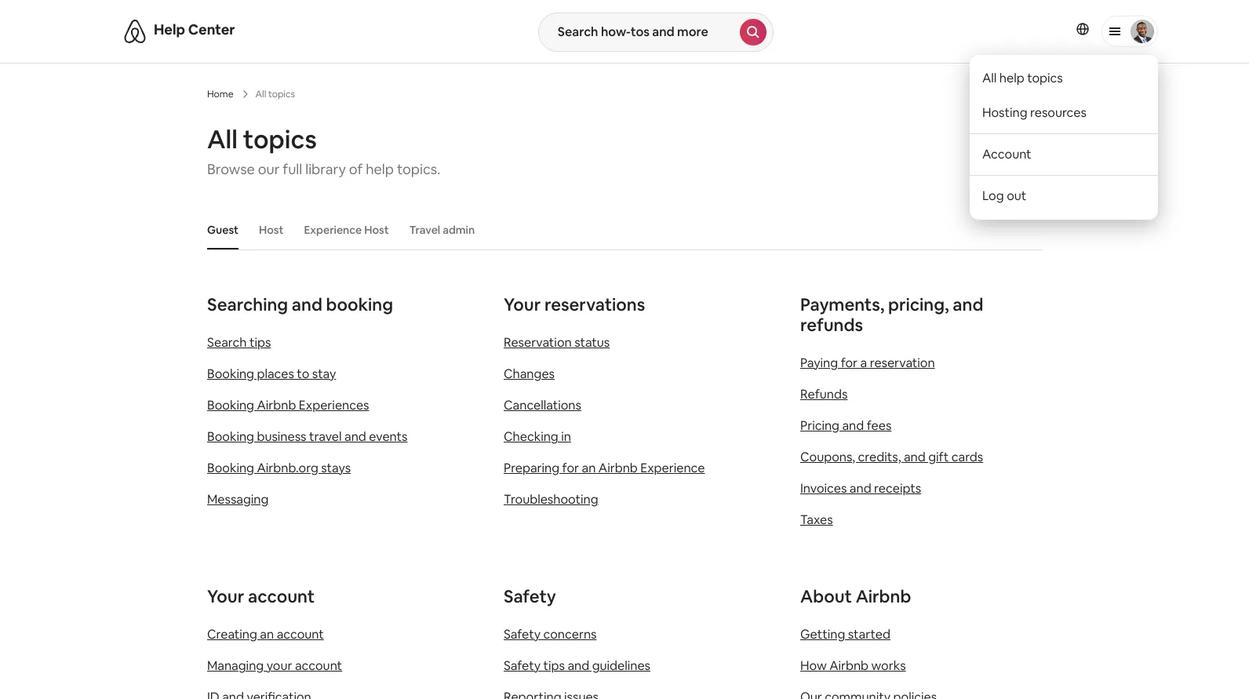 Task type: describe. For each thing, give the bounding box(es) containing it.
stay
[[312, 366, 336, 382]]

search tips link
[[207, 334, 271, 351]]

main navigation menu image
[[1131, 20, 1154, 43]]

troubleshooting link
[[504, 491, 598, 508]]

and inside payments, pricing, and refunds
[[953, 293, 983, 315]]

preparing for an airbnb experience
[[504, 460, 705, 476]]

account
[[982, 146, 1032, 162]]

preparing for an airbnb experience link
[[504, 460, 705, 476]]

safety for safety
[[504, 585, 556, 607]]

checking in
[[504, 428, 571, 445]]

booking airbnb.org stays
[[207, 460, 351, 476]]

and down concerns
[[568, 658, 589, 674]]

how airbnb works link
[[800, 658, 906, 674]]

checking in link
[[504, 428, 571, 445]]

pricing and fees
[[800, 417, 892, 434]]

search tips
[[207, 334, 271, 351]]

events
[[369, 428, 408, 445]]

checking
[[504, 428, 558, 445]]

for for preparing
[[562, 460, 579, 476]]

0 vertical spatial help
[[1000, 70, 1025, 86]]

of
[[349, 160, 363, 178]]

preparing
[[504, 460, 560, 476]]

payments,
[[800, 293, 885, 315]]

concerns
[[543, 626, 597, 643]]

reservation
[[504, 334, 572, 351]]

searching and booking
[[207, 293, 393, 315]]

help center
[[154, 20, 235, 38]]

troubleshooting
[[504, 491, 598, 508]]

coupons, credits, and gift cards
[[800, 449, 983, 465]]

log out link
[[982, 188, 1146, 204]]

your for your account
[[207, 585, 244, 607]]

airbnb.org
[[257, 460, 318, 476]]

account for your
[[295, 658, 342, 674]]

messaging link
[[207, 491, 269, 508]]

paying
[[800, 355, 838, 371]]

airbnb homepage image
[[122, 19, 148, 44]]

and left booking
[[292, 293, 322, 315]]

pricing
[[800, 417, 840, 434]]

about airbnb
[[800, 585, 911, 607]]

paying for a reservation
[[800, 355, 935, 371]]

safety tips and guidelines link
[[504, 658, 651, 674]]

topics.
[[397, 160, 441, 178]]

your
[[267, 658, 292, 674]]

a
[[860, 355, 867, 371]]

experience host button
[[296, 215, 397, 245]]

guest button
[[199, 215, 246, 245]]

experience host
[[304, 223, 389, 237]]

log
[[982, 188, 1004, 204]]

booking airbnb experiences
[[207, 397, 369, 414]]

getting started
[[800, 626, 891, 643]]

works
[[871, 658, 906, 674]]

status
[[574, 334, 610, 351]]

all for help
[[982, 70, 997, 86]]

changes link
[[504, 366, 555, 382]]

our
[[258, 160, 280, 178]]

reservation status
[[504, 334, 610, 351]]

reservation status link
[[504, 334, 610, 351]]

1 horizontal spatial an
[[582, 460, 596, 476]]

airbnb for how
[[830, 658, 869, 674]]

places
[[257, 366, 294, 382]]

all for topics
[[207, 123, 238, 155]]

taxes link
[[800, 512, 833, 528]]

all help topics
[[982, 70, 1063, 86]]

help
[[154, 20, 185, 38]]

travel admin
[[409, 223, 475, 237]]

center
[[188, 20, 235, 38]]

invoices and receipts
[[800, 480, 921, 497]]

account link
[[982, 146, 1146, 162]]

booking airbnb.org stays link
[[207, 460, 351, 476]]

hosting resources
[[982, 104, 1087, 121]]

how
[[800, 658, 827, 674]]

hosting resources link
[[982, 104, 1146, 121]]

receipts
[[874, 480, 921, 497]]

and left gift
[[904, 449, 926, 465]]

for for paying
[[841, 355, 858, 371]]

and right the travel
[[344, 428, 366, 445]]

0 vertical spatial topics
[[1027, 70, 1063, 86]]

fees
[[867, 417, 892, 434]]

cancellations
[[504, 397, 581, 414]]

coupons, credits, and gift cards link
[[800, 449, 983, 465]]

booking for booking places to stay
[[207, 366, 254, 382]]

hosting
[[982, 104, 1028, 121]]

your account
[[207, 585, 315, 607]]

credits,
[[858, 449, 901, 465]]

getting
[[800, 626, 845, 643]]

topics inside all topics browse our full library of help topics.
[[243, 123, 317, 155]]

business
[[257, 428, 306, 445]]

library
[[305, 160, 346, 178]]

all help topics link
[[982, 70, 1146, 86]]

travel admin button
[[401, 215, 483, 245]]



Task type: locate. For each thing, give the bounding box(es) containing it.
invoices
[[800, 480, 847, 497]]

0 vertical spatial safety
[[504, 585, 556, 607]]

safety left concerns
[[504, 626, 541, 643]]

2 host from the left
[[364, 223, 389, 237]]

0 horizontal spatial your
[[207, 585, 244, 607]]

how airbnb works
[[800, 658, 906, 674]]

help
[[1000, 70, 1025, 86], [366, 160, 394, 178]]

booking business travel and events link
[[207, 428, 408, 445]]

1 horizontal spatial tips
[[543, 658, 565, 674]]

managing
[[207, 658, 264, 674]]

1 horizontal spatial for
[[841, 355, 858, 371]]

safety for safety tips and guidelines
[[504, 658, 541, 674]]

full
[[283, 160, 302, 178]]

experience inside experience host button
[[304, 223, 362, 237]]

0 horizontal spatial for
[[562, 460, 579, 476]]

guest
[[207, 223, 239, 237]]

travel
[[409, 223, 440, 237]]

messaging
[[207, 491, 269, 508]]

browse
[[207, 160, 255, 178]]

your
[[504, 293, 541, 315], [207, 585, 244, 607]]

host button
[[251, 215, 291, 245]]

booking for booking airbnb.org stays
[[207, 460, 254, 476]]

creating an account
[[207, 626, 324, 643]]

0 horizontal spatial an
[[260, 626, 274, 643]]

host right guest
[[259, 223, 284, 237]]

help right of
[[366, 160, 394, 178]]

1 vertical spatial help
[[366, 160, 394, 178]]

2 booking from the top
[[207, 397, 254, 414]]

0 vertical spatial all
[[982, 70, 997, 86]]

reservations
[[545, 293, 645, 315]]

tab list containing guest
[[199, 210, 1042, 250]]

taxes
[[800, 512, 833, 528]]

account for an
[[277, 626, 324, 643]]

booking for booking airbnb experiences
[[207, 397, 254, 414]]

1 horizontal spatial your
[[504, 293, 541, 315]]

booking down search
[[207, 366, 254, 382]]

an up troubleshooting "link" on the bottom
[[582, 460, 596, 476]]

safety for safety concerns
[[504, 626, 541, 643]]

account up "creating an account" link
[[248, 585, 315, 607]]

1 vertical spatial all
[[207, 123, 238, 155]]

booking up messaging link
[[207, 460, 254, 476]]

your up the creating
[[207, 585, 244, 607]]

tips right search
[[249, 334, 271, 351]]

tab list
[[199, 210, 1042, 250]]

1 vertical spatial tips
[[543, 658, 565, 674]]

and left fees
[[842, 417, 864, 434]]

your reservations
[[504, 293, 645, 315]]

pricing,
[[888, 293, 949, 315]]

for
[[841, 355, 858, 371], [562, 460, 579, 476]]

all
[[982, 70, 997, 86], [207, 123, 238, 155]]

an
[[582, 460, 596, 476], [260, 626, 274, 643]]

booking down booking places to stay link
[[207, 397, 254, 414]]

payments, pricing, and refunds
[[800, 293, 983, 336]]

0 horizontal spatial topics
[[243, 123, 317, 155]]

topics up hosting resources
[[1027, 70, 1063, 86]]

None search field
[[538, 13, 773, 52]]

1 vertical spatial for
[[562, 460, 579, 476]]

1 safety from the top
[[504, 585, 556, 607]]

travel
[[309, 428, 342, 445]]

and down credits,
[[850, 480, 871, 497]]

invoices and receipts link
[[800, 480, 921, 497]]

cards
[[952, 449, 983, 465]]

booking
[[326, 293, 393, 315]]

2 safety from the top
[[504, 626, 541, 643]]

for down in
[[562, 460, 579, 476]]

1 host from the left
[[259, 223, 284, 237]]

safety down safety concerns
[[504, 658, 541, 674]]

to
[[297, 366, 309, 382]]

1 vertical spatial safety
[[504, 626, 541, 643]]

1 vertical spatial topics
[[243, 123, 317, 155]]

gift
[[928, 449, 949, 465]]

booking business travel and events
[[207, 428, 408, 445]]

cancellations link
[[504, 397, 581, 414]]

tips
[[249, 334, 271, 351], [543, 658, 565, 674]]

1 vertical spatial account
[[277, 626, 324, 643]]

booking for booking business travel and events
[[207, 428, 254, 445]]

guidelines
[[592, 658, 651, 674]]

home
[[207, 88, 233, 100]]

tips for search
[[249, 334, 271, 351]]

getting started link
[[800, 626, 891, 643]]

1 horizontal spatial help
[[1000, 70, 1025, 86]]

2 vertical spatial safety
[[504, 658, 541, 674]]

account up your
[[277, 626, 324, 643]]

1 vertical spatial an
[[260, 626, 274, 643]]

3 safety from the top
[[504, 658, 541, 674]]

an up managing your account
[[260, 626, 274, 643]]

about
[[800, 585, 852, 607]]

help inside all topics browse our full library of help topics.
[[366, 160, 394, 178]]

your for your reservations
[[504, 293, 541, 315]]

booking airbnb experiences link
[[207, 397, 369, 414]]

stays
[[321, 460, 351, 476]]

0 vertical spatial tips
[[249, 334, 271, 351]]

your up the reservation
[[504, 293, 541, 315]]

0 horizontal spatial all
[[207, 123, 238, 155]]

help up hosting
[[1000, 70, 1025, 86]]

0 vertical spatial for
[[841, 355, 858, 371]]

experiences
[[299, 397, 369, 414]]

resources
[[1030, 104, 1087, 121]]

pricing and fees link
[[800, 417, 892, 434]]

0 horizontal spatial tips
[[249, 334, 271, 351]]

airbnb for about
[[856, 585, 911, 607]]

0 horizontal spatial host
[[259, 223, 284, 237]]

log out
[[982, 188, 1027, 204]]

0 vertical spatial an
[[582, 460, 596, 476]]

host left travel
[[364, 223, 389, 237]]

0 vertical spatial experience
[[304, 223, 362, 237]]

refunds link
[[800, 386, 848, 403]]

0 vertical spatial your
[[504, 293, 541, 315]]

1 horizontal spatial all
[[982, 70, 997, 86]]

1 horizontal spatial topics
[[1027, 70, 1063, 86]]

1 horizontal spatial experience
[[640, 460, 705, 476]]

1 booking from the top
[[207, 366, 254, 382]]

managing your account link
[[207, 658, 342, 674]]

help center link
[[154, 20, 235, 38]]

1 vertical spatial experience
[[640, 460, 705, 476]]

booking places to stay
[[207, 366, 336, 382]]

safety
[[504, 585, 556, 607], [504, 626, 541, 643], [504, 658, 541, 674]]

all up hosting
[[982, 70, 997, 86]]

paying for a reservation link
[[800, 355, 935, 371]]

all inside all topics browse our full library of help topics.
[[207, 123, 238, 155]]

tips for safety
[[543, 658, 565, 674]]

account
[[248, 585, 315, 607], [277, 626, 324, 643], [295, 658, 342, 674]]

2 vertical spatial account
[[295, 658, 342, 674]]

changes
[[504, 366, 555, 382]]

creating
[[207, 626, 257, 643]]

1 horizontal spatial host
[[364, 223, 389, 237]]

home link
[[207, 88, 233, 100]]

in
[[561, 428, 571, 445]]

0 horizontal spatial help
[[366, 160, 394, 178]]

search
[[207, 334, 247, 351]]

account right your
[[295, 658, 342, 674]]

refunds
[[800, 314, 863, 336]]

reservation
[[870, 355, 935, 371]]

1 vertical spatial your
[[207, 585, 244, 607]]

0 vertical spatial account
[[248, 585, 315, 607]]

host inside button
[[364, 223, 389, 237]]

and right pricing, at the right of page
[[953, 293, 983, 315]]

searching
[[207, 293, 288, 315]]

tips down safety concerns link
[[543, 658, 565, 674]]

for left a
[[841, 355, 858, 371]]

topics up our
[[243, 123, 317, 155]]

safety up safety concerns link
[[504, 585, 556, 607]]

managing your account
[[207, 658, 342, 674]]

3 booking from the top
[[207, 428, 254, 445]]

host inside button
[[259, 223, 284, 237]]

coupons,
[[800, 449, 855, 465]]

airbnb for booking
[[257, 397, 296, 414]]

admin
[[443, 223, 475, 237]]

creating an account link
[[207, 626, 324, 643]]

0 horizontal spatial experience
[[304, 223, 362, 237]]

4 booking from the top
[[207, 460, 254, 476]]

safety concerns link
[[504, 626, 597, 643]]

all up browse
[[207, 123, 238, 155]]

booking left business
[[207, 428, 254, 445]]



Task type: vqa. For each thing, say whether or not it's contained in the screenshot.


